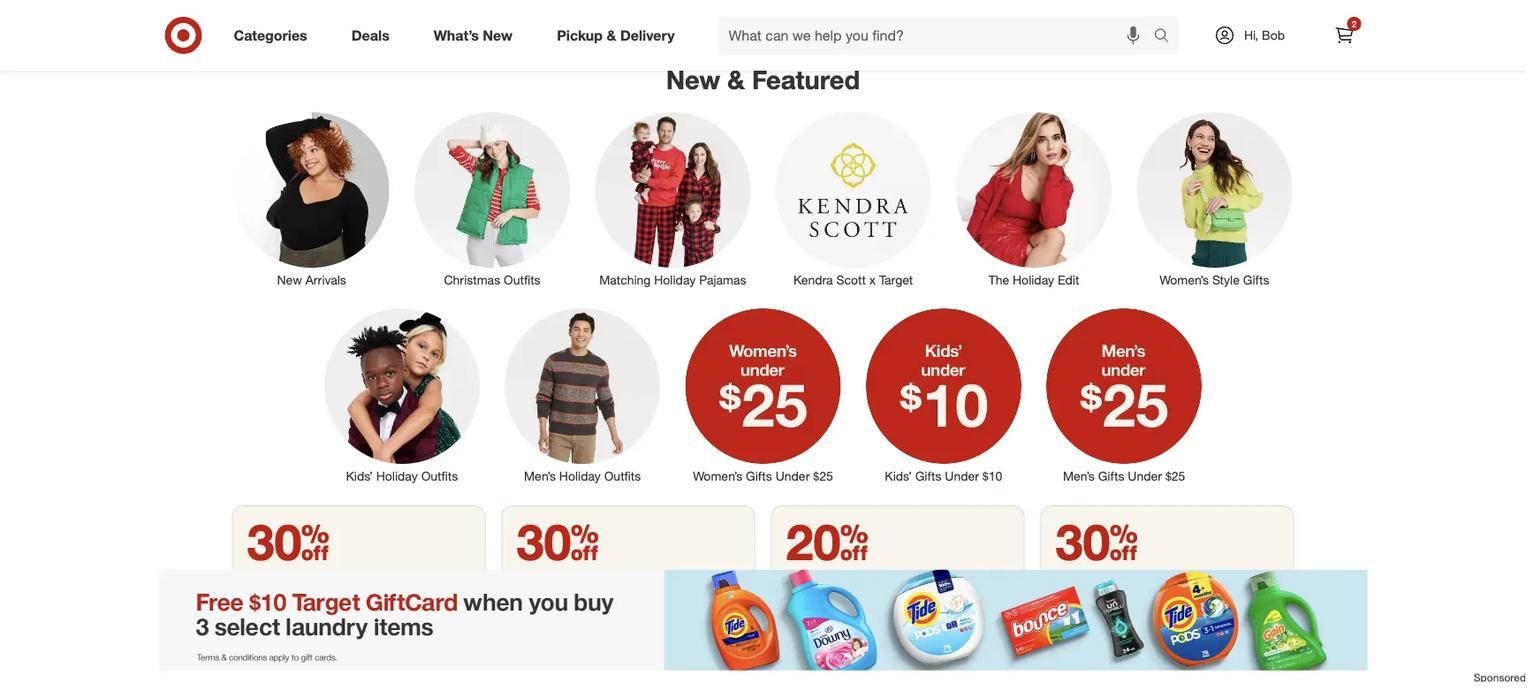 Task type: locate. For each thing, give the bounding box(es) containing it.
2 horizontal spatial under
[[1128, 469, 1163, 484]]

the inside 20 matching holiday fleece for the family*
[[961, 568, 981, 585]]

1 horizontal spatial kids'
[[885, 469, 912, 484]]

2 under from the left
[[945, 469, 980, 484]]

0 horizontal spatial men's
[[524, 469, 556, 484]]

& inside outerwear, cold-weather accessories, fleece & sweaters for the family with
[[642, 585, 651, 603]]

1 $25 from the left
[[814, 469, 833, 484]]

holiday
[[310, 568, 355, 585], [849, 568, 894, 585]]

x
[[870, 272, 876, 288]]

1 horizontal spatial for
[[941, 568, 957, 585]]

kendra scott x target link
[[763, 109, 944, 289]]

target
[[880, 272, 914, 288]]

kids' up 30 matching holiday pajamas*
[[346, 469, 373, 484]]

family down accessories,
[[541, 605, 578, 622]]

new arrivals
[[277, 272, 346, 288]]

matching holiday pajamas
[[600, 272, 747, 288]]

2 vertical spatial new
[[277, 272, 302, 288]]

matching inside 20 matching holiday fleece for the family*
[[786, 568, 845, 585]]

0 horizontal spatial kids'
[[346, 469, 373, 484]]

0 vertical spatial new
[[483, 27, 513, 44]]

2 30 from the left
[[517, 512, 599, 572]]

2 holiday from the left
[[849, 568, 894, 585]]

2 vertical spatial &
[[642, 585, 651, 603]]

kendra
[[794, 272, 833, 288]]

family left circle
[[1141, 569, 1178, 587]]

0 horizontal spatial women's
[[693, 469, 743, 484]]

under
[[776, 469, 810, 484], [945, 469, 980, 484], [1128, 469, 1163, 484]]

fleece
[[898, 568, 937, 585], [600, 585, 638, 603]]

3 30 from the left
[[1056, 512, 1139, 572]]

$25
[[814, 469, 833, 484], [1166, 469, 1186, 484]]

holiday inside 30 matching holiday pajamas*
[[310, 568, 355, 585]]

arrivals
[[306, 272, 346, 288]]

outfits inside 'link'
[[604, 469, 641, 484]]

1 horizontal spatial &
[[642, 585, 651, 603]]

cold-
[[587, 568, 619, 585]]

circle
[[1225, 569, 1259, 587]]

women's gifts under $25
[[693, 469, 833, 484]]

for inside 20 matching holiday fleece for the family*
[[941, 568, 957, 585]]

0 horizontal spatial the
[[517, 605, 537, 622]]

1 horizontal spatial men's
[[1064, 469, 1095, 484]]

the
[[961, 568, 981, 585], [1117, 569, 1137, 587], [517, 605, 537, 622]]

holiday for kids'
[[376, 469, 418, 484]]

0 horizontal spatial fleece
[[600, 585, 638, 603]]

kids' up 20 matching holiday fleece for the family*
[[885, 469, 912, 484]]

0 horizontal spatial holiday
[[310, 568, 355, 585]]

0 horizontal spatial $25
[[814, 469, 833, 484]]

kids' gifts under $10
[[885, 469, 1003, 484]]

1 holiday from the left
[[310, 568, 355, 585]]

0 horizontal spatial new
[[277, 272, 302, 288]]

0 horizontal spatial for
[[715, 585, 732, 603]]

men's inside 'link'
[[524, 469, 556, 484]]

pajamas*
[[359, 568, 417, 585]]

matching
[[247, 568, 306, 585], [786, 568, 845, 585]]

&
[[607, 27, 617, 44], [728, 64, 745, 96], [642, 585, 651, 603]]

1 30 from the left
[[247, 512, 330, 572]]

holiday inside 'link'
[[560, 469, 601, 484]]

new & featured
[[666, 64, 860, 96]]

1 horizontal spatial the
[[961, 568, 981, 585]]

0 horizontal spatial with
[[582, 605, 608, 622]]

matching for 30
[[247, 568, 306, 585]]

categories
[[234, 27, 307, 44]]

holiday for men's
[[560, 469, 601, 484]]

holiday
[[655, 272, 696, 288], [1013, 272, 1055, 288], [376, 469, 418, 484], [560, 469, 601, 484]]

1 horizontal spatial under
[[945, 469, 980, 484]]

new
[[483, 27, 513, 44], [666, 64, 721, 96], [277, 272, 302, 288]]

new arrivals link
[[221, 109, 402, 289]]

kids' holiday outfits link
[[312, 305, 492, 485]]

$25 for women's gifts under $25
[[814, 469, 833, 484]]

& down show
[[728, 64, 745, 96]]

2 men's from the left
[[1064, 469, 1095, 484]]

1 horizontal spatial 30
[[517, 512, 599, 572]]

new down the 'delivery'
[[666, 64, 721, 96]]

new left arrivals
[[277, 272, 302, 288]]

women's for women's style gifts
[[1160, 272, 1209, 288]]

show 6 more button
[[710, 11, 817, 50]]

women's
[[1160, 272, 1209, 288], [693, 469, 743, 484]]

new for new arrivals
[[277, 272, 302, 288]]

kids' gifts under $10 link
[[854, 305, 1034, 485]]

1 horizontal spatial family
[[1141, 569, 1178, 587]]

with left circle
[[1182, 569, 1209, 587]]

2 link
[[1326, 16, 1365, 55]]

holiday inside 20 matching holiday fleece for the family*
[[849, 568, 894, 585]]

1 vertical spatial family
[[541, 605, 578, 622]]

women's for women's gifts under $25
[[693, 469, 743, 484]]

men's for men's gifts under $25
[[1064, 469, 1095, 484]]

2 horizontal spatial &
[[728, 64, 745, 96]]

kids' holiday outfits
[[346, 469, 458, 484]]

matching
[[600, 272, 651, 288]]

2 kids' from the left
[[885, 469, 912, 484]]

1 vertical spatial women's
[[693, 469, 743, 484]]

bob
[[1263, 27, 1286, 43]]

with down 'cold-' at the left bottom of page
[[582, 605, 608, 622]]

0 vertical spatial family
[[1141, 569, 1178, 587]]

2
[[1352, 18, 1357, 29]]

family
[[1141, 569, 1178, 587], [541, 605, 578, 622]]

1 vertical spatial with
[[582, 605, 608, 622]]

1 matching from the left
[[247, 568, 306, 585]]

women's gifts under $25 link
[[673, 305, 854, 485]]

2 horizontal spatial new
[[666, 64, 721, 96]]

0 horizontal spatial 30
[[247, 512, 330, 572]]

outfits for men's holiday outfits
[[604, 469, 641, 484]]

2 $25 from the left
[[1166, 469, 1186, 484]]

under for men's gifts under $25
[[1128, 469, 1163, 484]]

gifts
[[1244, 272, 1270, 288], [746, 469, 773, 484], [916, 469, 942, 484], [1099, 469, 1125, 484]]

fleece inside 20 matching holiday fleece for the family*
[[898, 568, 937, 585]]

gifts for men's gifts under $25
[[1099, 469, 1125, 484]]

30
[[247, 512, 330, 572], [517, 512, 599, 572], [1056, 512, 1139, 572]]

men's for men's holiday outfits
[[524, 469, 556, 484]]

holiday for 20
[[849, 568, 894, 585]]

boots
[[1056, 569, 1093, 587]]

1 kids' from the left
[[346, 469, 373, 484]]

kids'
[[346, 469, 373, 484], [885, 469, 912, 484]]

3 under from the left
[[1128, 469, 1163, 484]]

0 vertical spatial women's
[[1160, 272, 1209, 288]]

style
[[1213, 272, 1240, 288]]

1 vertical spatial new
[[666, 64, 721, 96]]

1 horizontal spatial fleece
[[898, 568, 937, 585]]

30 matching holiday pajamas*
[[247, 512, 417, 585]]

1 under from the left
[[776, 469, 810, 484]]

for
[[941, 568, 957, 585], [1096, 569, 1113, 587], [715, 585, 732, 603]]

what's new link
[[419, 16, 535, 55]]

0 vertical spatial &
[[607, 27, 617, 44]]

$25 for men's gifts under $25
[[1166, 469, 1186, 484]]

30 for boots for the family with
[[1056, 512, 1139, 572]]

scott
[[837, 272, 866, 288]]

men's holiday outfits link
[[492, 305, 673, 485]]

sweaters
[[655, 585, 712, 603]]

2 matching from the left
[[786, 568, 845, 585]]

men's
[[524, 469, 556, 484], [1064, 469, 1095, 484]]

0 horizontal spatial outfits
[[421, 469, 458, 484]]

men's gifts under $25 link
[[1034, 305, 1215, 485]]

& down weather
[[642, 585, 651, 603]]

1 horizontal spatial holiday
[[849, 568, 894, 585]]

new right what's
[[483, 27, 513, 44]]

1 horizontal spatial women's
[[1160, 272, 1209, 288]]

more
[[773, 22, 805, 39]]

2 horizontal spatial outfits
[[604, 469, 641, 484]]

what's new
[[434, 27, 513, 44]]

matching inside 30 matching holiday pajamas*
[[247, 568, 306, 585]]

1 horizontal spatial $25
[[1166, 469, 1186, 484]]

christmas outfits link
[[402, 109, 583, 289]]

the
[[989, 272, 1010, 288]]

1 horizontal spatial matching
[[786, 568, 845, 585]]

0 vertical spatial with
[[1182, 569, 1209, 587]]

1 men's from the left
[[524, 469, 556, 484]]

2 horizontal spatial the
[[1117, 569, 1137, 587]]

1 horizontal spatial with
[[1182, 569, 1209, 587]]

20 matching holiday fleece for the family*
[[786, 512, 981, 603]]

pickup
[[557, 27, 603, 44]]

2 horizontal spatial 30
[[1056, 512, 1139, 572]]

& for pickup
[[607, 27, 617, 44]]

0 horizontal spatial family
[[541, 605, 578, 622]]

0 horizontal spatial &
[[607, 27, 617, 44]]

with
[[1182, 569, 1209, 587], [582, 605, 608, 622]]

0 horizontal spatial under
[[776, 469, 810, 484]]

0 horizontal spatial matching
[[247, 568, 306, 585]]

outerwear, cold-weather accessories, fleece & sweaters for the family with
[[517, 568, 732, 622]]

christmas
[[444, 272, 501, 288]]

outfits
[[504, 272, 541, 288], [421, 469, 458, 484], [604, 469, 641, 484]]

& right the pickup
[[607, 27, 617, 44]]

matching for 20
[[786, 568, 845, 585]]

1 vertical spatial &
[[728, 64, 745, 96]]



Task type: describe. For each thing, give the bounding box(es) containing it.
kids' for kids' gifts under $10
[[885, 469, 912, 484]]

search button
[[1146, 16, 1189, 58]]

holiday for the
[[1013, 272, 1055, 288]]

delivery
[[621, 27, 675, 44]]

pickup & delivery link
[[542, 16, 697, 55]]

30 inside 30 matching holiday pajamas*
[[247, 512, 330, 572]]

kendra scott x target
[[794, 272, 914, 288]]

6
[[761, 22, 769, 39]]

show
[[721, 22, 757, 39]]

& for new
[[728, 64, 745, 96]]

weather
[[619, 568, 670, 585]]

1 horizontal spatial new
[[483, 27, 513, 44]]

search
[[1146, 28, 1189, 46]]

holiday for matching
[[655, 272, 696, 288]]

featured
[[752, 64, 860, 96]]

matching holiday pajamas link
[[583, 109, 763, 289]]

30 for outerwear, cold-weather accessories, fleece & sweaters for the family with
[[517, 512, 599, 572]]

holiday for 30
[[310, 568, 355, 585]]

for inside outerwear, cold-weather accessories, fleece & sweaters for the family with
[[715, 585, 732, 603]]

family*
[[786, 585, 829, 603]]

men's gifts under $25
[[1064, 469, 1186, 484]]

women's style gifts
[[1160, 272, 1270, 288]]

$10
[[983, 469, 1003, 484]]

the inside outerwear, cold-weather accessories, fleece & sweaters for the family with
[[517, 605, 537, 622]]

new for new & featured
[[666, 64, 721, 96]]

gifts for women's gifts under $25
[[746, 469, 773, 484]]

edit
[[1058, 272, 1080, 288]]

kids' for kids' holiday outfits
[[346, 469, 373, 484]]

women's style gifts link
[[1125, 109, 1305, 289]]

christmas outfits
[[444, 272, 541, 288]]

20
[[786, 512, 869, 572]]

the holiday edit
[[989, 272, 1080, 288]]

accessories,
[[517, 585, 596, 603]]

what's
[[434, 27, 479, 44]]

under for kids' gifts under $10
[[945, 469, 980, 484]]

deals
[[352, 27, 390, 44]]

pajamas
[[699, 272, 747, 288]]

gifts for kids' gifts under $10
[[916, 469, 942, 484]]

2 horizontal spatial for
[[1096, 569, 1113, 587]]

advertisement region
[[0, 590, 1527, 683]]

categories link
[[219, 16, 330, 55]]

family inside outerwear, cold-weather accessories, fleece & sweaters for the family with
[[541, 605, 578, 622]]

1 horizontal spatial outfits
[[504, 272, 541, 288]]

fleece inside outerwear, cold-weather accessories, fleece & sweaters for the family with
[[600, 585, 638, 603]]

What can we help you find? suggestions appear below search field
[[718, 16, 1159, 55]]

outfits for kids' holiday outfits
[[421, 469, 458, 484]]

boots for the family with
[[1056, 569, 1213, 587]]

under for women's gifts under $25
[[776, 469, 810, 484]]

outerwear,
[[517, 568, 583, 585]]

show 6 more
[[721, 22, 805, 39]]

the holiday edit link
[[944, 109, 1125, 289]]

with inside outerwear, cold-weather accessories, fleece & sweaters for the family with
[[582, 605, 608, 622]]

men's holiday outfits
[[524, 469, 641, 484]]

deals link
[[337, 16, 412, 55]]

hi,
[[1245, 27, 1259, 43]]

pickup & delivery
[[557, 27, 675, 44]]

hi, bob
[[1245, 27, 1286, 43]]



Task type: vqa. For each thing, say whether or not it's contained in the screenshot.
online in the The $14.99 When Purchased Online
no



